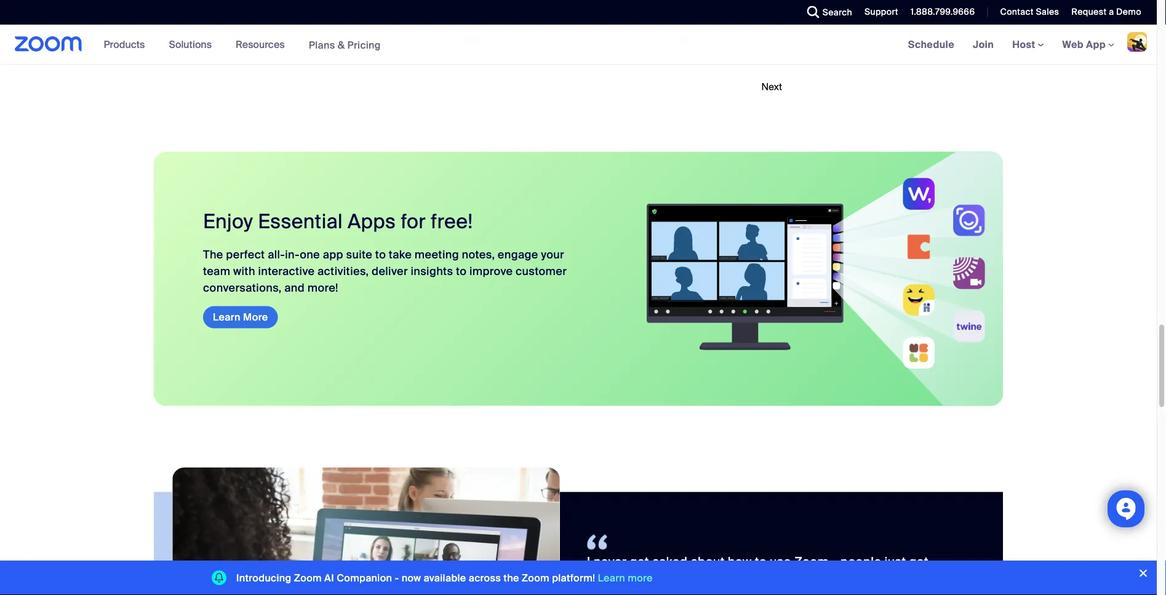 Task type: locate. For each thing, give the bounding box(es) containing it.
again,
[[807, 572, 843, 588]]

contact sales
[[1001, 6, 1060, 18]]

zoom left ai
[[294, 572, 322, 585]]

plans & pricing link
[[309, 38, 381, 51], [309, 38, 381, 51]]

schedule
[[909, 38, 955, 51]]

1 horizontal spatial get
[[910, 554, 929, 570]]

deliver
[[372, 264, 408, 278]]

sales
[[1037, 6, 1060, 18]]

demo
[[1117, 6, 1142, 18]]

profile picture image
[[1128, 32, 1148, 52]]

1.888.799.9666 button up schedule
[[902, 0, 979, 25]]

and down asked
[[645, 572, 667, 588]]

0 horizontal spatial -
[[395, 572, 399, 585]]

introducing
[[236, 572, 292, 585]]

up
[[752, 590, 767, 595]]

1 horizontal spatial -
[[833, 554, 838, 570]]

all-
[[268, 248, 285, 262]]

get up more
[[630, 554, 649, 570]]

never up 'accounts' at the bottom of the page
[[594, 554, 627, 570]]

host
[[1013, 38, 1039, 51]]

now
[[402, 572, 421, 585]]

1 vertical spatial and
[[645, 572, 667, 588]]

request
[[1072, 6, 1107, 18]]

learn more link
[[598, 572, 653, 585]]

to up deliver
[[376, 248, 386, 262]]

is
[[895, 572, 905, 588]]

improve
[[470, 264, 513, 278]]

companion
[[337, 572, 392, 585]]

essential
[[258, 209, 343, 234]]

plans
[[309, 38, 335, 51]]

1 vertical spatial never
[[677, 572, 710, 588]]

more
[[243, 311, 268, 324]]

request a demo link
[[1063, 0, 1158, 25], [1072, 6, 1142, 18]]

zoom up again,
[[795, 554, 829, 570]]

0 vertical spatial never
[[594, 554, 627, 570]]

zoom inside i never get asked about how to use zoom - people just get accounts and i never hear from them again, all i see is the usage on the dashboard go up continuously.
[[795, 554, 829, 570]]

from
[[743, 572, 771, 588]]

0 horizontal spatial zoom
[[294, 572, 322, 585]]

1.888.799.9666 button
[[902, 0, 979, 25], [911, 6, 976, 18]]

1 horizontal spatial and
[[645, 572, 667, 588]]

engage
[[498, 248, 539, 262]]

- left now
[[395, 572, 399, 585]]

1 horizontal spatial to
[[456, 264, 467, 278]]

0 vertical spatial learn
[[213, 311, 241, 324]]

zoom
[[795, 554, 829, 570], [294, 572, 322, 585], [522, 572, 550, 585]]

learn up usage
[[598, 572, 626, 585]]

go
[[734, 590, 749, 595]]

2 horizontal spatial to
[[755, 554, 767, 570]]

see
[[870, 572, 891, 588]]

0 horizontal spatial learn
[[213, 311, 241, 324]]

plans & pricing
[[309, 38, 381, 51]]

use
[[770, 554, 792, 570]]

learn inside button
[[213, 311, 241, 324]]

the right 'is'
[[908, 572, 927, 588]]

and inside i never get asked about how to use zoom - people just get accounts and i never hear from them again, all i see is the usage on the dashboard go up continuously.
[[645, 572, 667, 588]]

- up again,
[[833, 554, 838, 570]]

learn left more
[[213, 311, 241, 324]]

1 vertical spatial learn
[[598, 572, 626, 585]]

never
[[594, 554, 627, 570], [677, 572, 710, 588]]

2 horizontal spatial i
[[863, 572, 867, 588]]

web app
[[1063, 38, 1106, 51]]

zoom left platform!
[[522, 572, 550, 585]]

-
[[833, 554, 838, 570], [395, 572, 399, 585]]

0 vertical spatial -
[[833, 554, 838, 570]]

products button
[[104, 25, 150, 64]]

and
[[285, 281, 305, 295], [645, 572, 667, 588]]

i never get asked about how to use zoom - people just get accounts and i never hear from them again, all i see is the usage on the dashboard go up continuously.
[[587, 554, 929, 595]]

more
[[628, 572, 653, 585]]

1 horizontal spatial the
[[645, 590, 664, 595]]

2 horizontal spatial zoom
[[795, 554, 829, 570]]

0 horizontal spatial and
[[285, 281, 305, 295]]

to down notes,
[[456, 264, 467, 278]]

solutions button
[[169, 25, 217, 64]]

in-
[[285, 248, 300, 262]]

perfect
[[226, 248, 265, 262]]

solutions
[[169, 38, 212, 51]]

2 vertical spatial to
[[755, 554, 767, 570]]

insights
[[411, 264, 453, 278]]

i right all
[[863, 572, 867, 588]]

notes,
[[462, 248, 495, 262]]

take
[[389, 248, 412, 262]]

banner containing products
[[0, 25, 1158, 65]]

0 horizontal spatial to
[[376, 248, 386, 262]]

1 vertical spatial -
[[395, 572, 399, 585]]

join
[[974, 38, 995, 51]]

0 horizontal spatial the
[[504, 572, 519, 585]]

more!
[[308, 281, 339, 295]]

contact sales link
[[992, 0, 1063, 25], [1001, 6, 1060, 18]]

the down more
[[645, 590, 664, 595]]

learn
[[213, 311, 241, 324], [598, 572, 626, 585]]

products
[[104, 38, 145, 51]]

learn more button
[[203, 306, 278, 328]]

1 horizontal spatial zoom
[[522, 572, 550, 585]]

the
[[504, 572, 519, 585], [908, 572, 927, 588], [645, 590, 664, 595]]

2 get from the left
[[910, 554, 929, 570]]

to inside i never get asked about how to use zoom - people just get accounts and i never hear from them again, all i see is the usage on the dashboard go up continuously.
[[755, 554, 767, 570]]

support link
[[856, 0, 902, 25], [865, 6, 899, 18]]

and down interactive
[[285, 281, 305, 295]]

banner
[[0, 25, 1158, 65]]

0 horizontal spatial get
[[630, 554, 649, 570]]

0 vertical spatial and
[[285, 281, 305, 295]]

a
[[1110, 6, 1115, 18]]

get right just
[[910, 554, 929, 570]]

to
[[376, 248, 386, 262], [456, 264, 467, 278], [755, 554, 767, 570]]

join link
[[964, 25, 1004, 64]]

platform!
[[552, 572, 596, 585]]

resources
[[236, 38, 285, 51]]

zoom virtual meeting software image
[[172, 468, 560, 595]]

i up platform!
[[587, 554, 591, 570]]

ai
[[325, 572, 334, 585]]

the right across
[[504, 572, 519, 585]]

host button
[[1013, 38, 1045, 51]]

to up from
[[755, 554, 767, 570]]

i down asked
[[671, 572, 674, 588]]

never up 'dashboard'
[[677, 572, 710, 588]]



Task type: vqa. For each thing, say whether or not it's contained in the screenshot.
'Application'
no



Task type: describe. For each thing, give the bounding box(es) containing it.
them
[[774, 572, 804, 588]]

people
[[841, 554, 882, 570]]

conversations,
[[203, 281, 282, 295]]

search button
[[798, 0, 856, 25]]

1.888.799.9666 button up schedule link
[[911, 6, 976, 18]]

and inside "the perfect all-in-one app suite to take meeting notes, engage your team with interactive activities, deliver insights to improve customer conversations, and more!"
[[285, 281, 305, 295]]

usage
[[587, 590, 623, 595]]

web
[[1063, 38, 1084, 51]]

1.888.799.9666
[[911, 6, 976, 18]]

continuously.
[[770, 590, 847, 595]]

request a demo
[[1072, 6, 1142, 18]]

1 get from the left
[[630, 554, 649, 570]]

introducing zoom ai companion - now available across the zoom platform! learn more
[[236, 572, 653, 585]]

customer
[[516, 264, 567, 278]]

the perfect all-in-one app suite to take meeting notes, engage your team with interactive activities, deliver insights to improve customer conversations, and more!
[[203, 248, 567, 295]]

learn more
[[213, 311, 268, 324]]

your
[[541, 248, 565, 262]]

about
[[691, 554, 725, 570]]

all
[[846, 572, 860, 588]]

0 horizontal spatial i
[[587, 554, 591, 570]]

the
[[203, 248, 223, 262]]

app
[[1087, 38, 1106, 51]]

available
[[424, 572, 466, 585]]

for
[[401, 209, 426, 234]]

accounts
[[587, 572, 642, 588]]

asked
[[653, 554, 688, 570]]

1 horizontal spatial learn
[[598, 572, 626, 585]]

apps
[[348, 209, 396, 234]]

meeting
[[415, 248, 459, 262]]

hear
[[713, 572, 740, 588]]

1 horizontal spatial never
[[677, 572, 710, 588]]

enjoy
[[203, 209, 253, 234]]

enjoy essential apps for free!
[[203, 209, 473, 234]]

0 vertical spatial to
[[376, 248, 386, 262]]

product information navigation
[[95, 25, 390, 65]]

contact
[[1001, 6, 1034, 18]]

&
[[338, 38, 345, 51]]

2 horizontal spatial the
[[908, 572, 927, 588]]

schedule link
[[899, 25, 964, 64]]

0 horizontal spatial never
[[594, 554, 627, 570]]

across
[[469, 572, 501, 585]]

- inside i never get asked about how to use zoom - people just get accounts and i never hear from them again, all i see is the usage on the dashboard go up continuously.
[[833, 554, 838, 570]]

just
[[885, 554, 907, 570]]

team
[[203, 264, 231, 278]]

suite
[[346, 248, 373, 262]]

search
[[823, 6, 853, 18]]

1 horizontal spatial i
[[671, 572, 674, 588]]

interactive
[[258, 264, 315, 278]]

activities,
[[318, 264, 369, 278]]

dashboard
[[667, 590, 731, 595]]

on
[[627, 590, 642, 595]]

web app button
[[1063, 38, 1115, 51]]

free!
[[431, 209, 473, 234]]

pricing
[[348, 38, 381, 51]]

with
[[233, 264, 255, 278]]

one
[[300, 248, 320, 262]]

resources button
[[236, 25, 290, 64]]

zoom logo image
[[15, 36, 82, 52]]

app
[[323, 248, 344, 262]]

support
[[865, 6, 899, 18]]

meetings navigation
[[899, 25, 1158, 65]]

1 vertical spatial to
[[456, 264, 467, 278]]

how
[[728, 554, 752, 570]]



